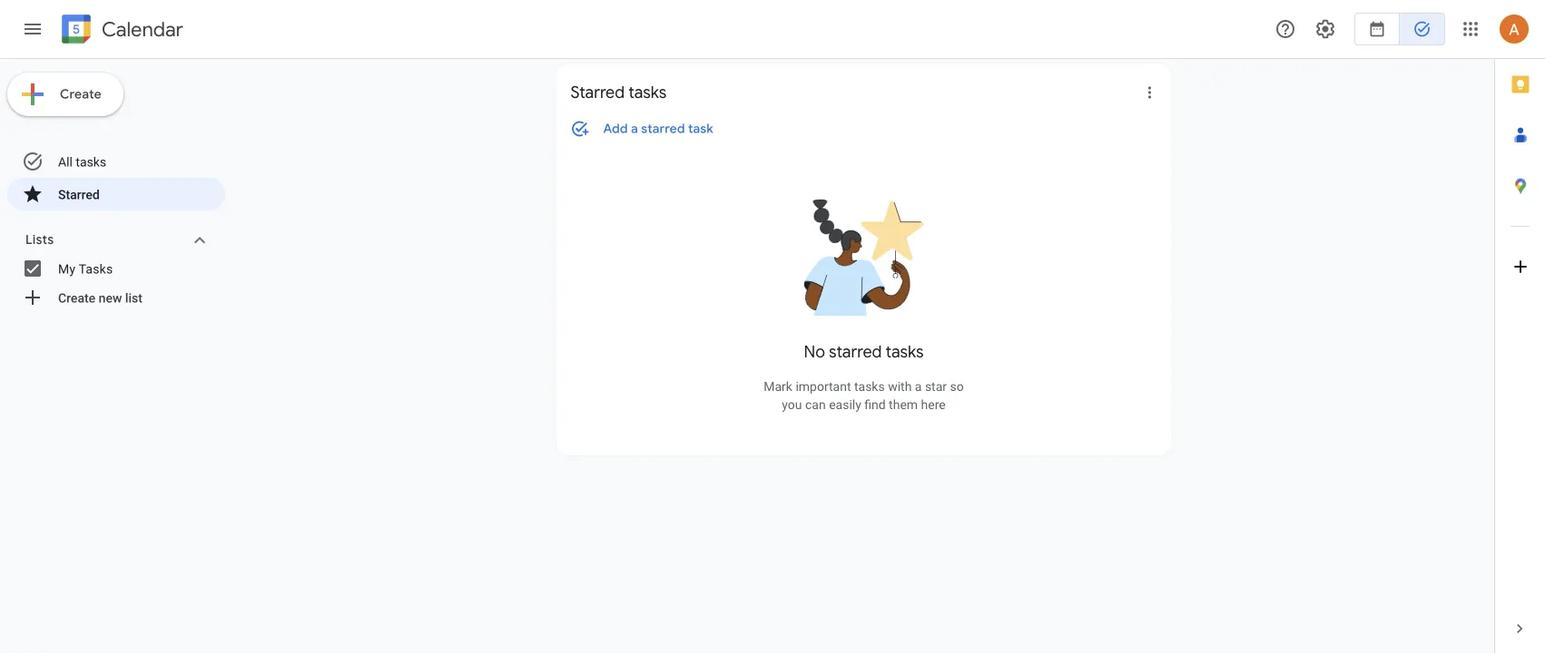 Task type: vqa. For each thing, say whether or not it's contained in the screenshot.
my to the top
no



Task type: locate. For each thing, give the bounding box(es) containing it.
task_alt button
[[1400, 7, 1445, 51]]

tasks sidebar image
[[22, 18, 44, 40]]

tab list
[[1495, 59, 1545, 604]]

task_alt
[[1413, 20, 1431, 38]]

settings menu image
[[1315, 18, 1337, 40]]

calendar element
[[58, 11, 183, 51]]

calendar heading
[[98, 17, 183, 42]]



Task type: describe. For each thing, give the bounding box(es) containing it.
calendar
[[102, 17, 183, 42]]

date_range button
[[1355, 7, 1400, 51]]

date_range
[[1368, 20, 1386, 38]]

support menu image
[[1275, 18, 1297, 40]]



